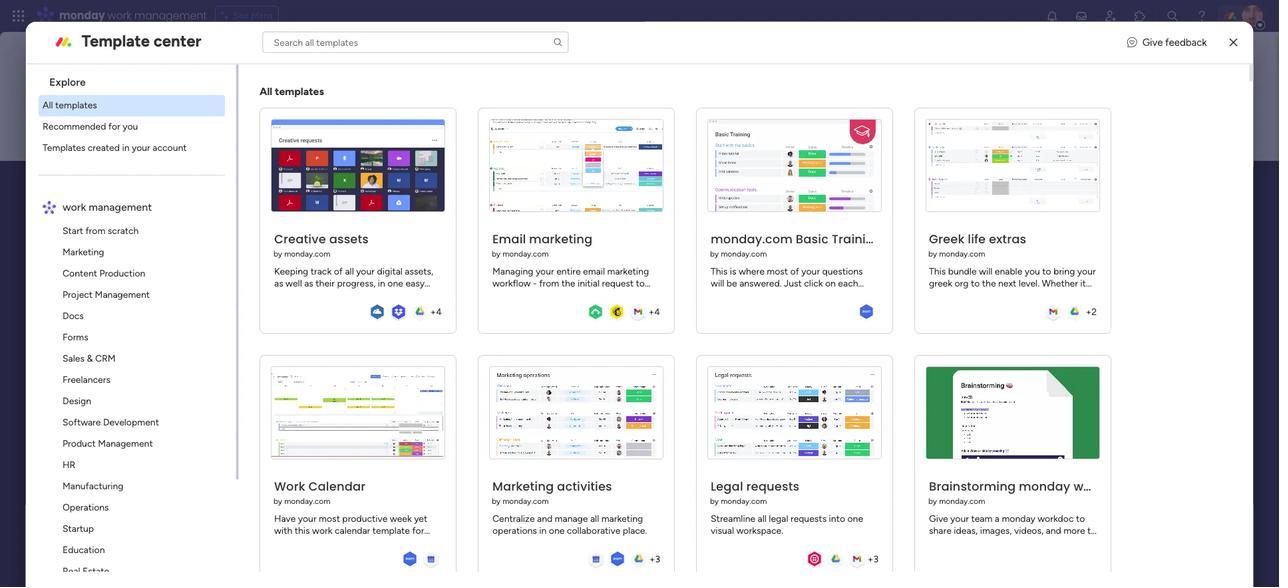 Task type: vqa. For each thing, say whether or not it's contained in the screenshot.
Marketing Plan 'list box'
no



Task type: locate. For each thing, give the bounding box(es) containing it.
in inside centralize and manage all marketing operations in one collaborative place.
[[540, 526, 547, 537]]

marketing right email
[[530, 231, 593, 247]]

3
[[656, 554, 661, 565], [874, 554, 879, 565]]

1 horizontal spatial marketing
[[493, 478, 554, 495]]

legal
[[711, 478, 744, 495]]

recent boards
[[75, 246, 144, 258]]

Search all templates search field
[[263, 32, 569, 53]]

3 for requests
[[874, 554, 879, 565]]

marketing
[[530, 231, 593, 247], [602, 514, 644, 525]]

one
[[848, 514, 864, 525], [549, 526, 565, 537]]

requests inside legal requests by monday.com
[[747, 478, 800, 495]]

1 vertical spatial management
[[98, 438, 153, 449]]

streamline all legal requests into one visual workspace.
[[711, 514, 864, 537]]

assets
[[330, 231, 369, 247]]

1 horizontal spatial one
[[848, 514, 864, 525]]

2 4 from the left
[[655, 306, 661, 318]]

1 vertical spatial all
[[43, 99, 53, 111]]

0 horizontal spatial all
[[591, 514, 600, 525]]

in inside explore element
[[122, 142, 130, 153]]

1 vertical spatial boards
[[136, 283, 173, 298]]

visual
[[711, 526, 735, 537]]

boards right 0
[[136, 283, 173, 298]]

1 horizontal spatial from
[[107, 317, 130, 330]]

all up workspace.
[[758, 514, 767, 525]]

+ 3
[[650, 554, 661, 565], [868, 554, 879, 565]]

0 vertical spatial marketing
[[63, 246, 105, 258]]

0 horizontal spatial 4
[[437, 306, 442, 318]]

calendar
[[309, 478, 366, 495]]

greek life extras by monday.com
[[929, 231, 1027, 259]]

marketing inside marketing activities by monday.com
[[493, 478, 554, 495]]

1 horizontal spatial 4
[[655, 306, 661, 318]]

1 horizontal spatial 3
[[874, 554, 879, 565]]

0 horizontal spatial all templates
[[43, 99, 97, 111]]

centralize
[[493, 514, 535, 525]]

0 horizontal spatial in
[[122, 142, 130, 153]]

boards up production
[[111, 246, 144, 258]]

marketing up place.
[[602, 514, 644, 525]]

0
[[125, 283, 133, 298]]

real estate
[[63, 566, 110, 577]]

1 3 from the left
[[656, 554, 661, 565]]

1 vertical spatial requests
[[791, 514, 827, 525]]

marketing up content
[[63, 246, 105, 258]]

have
[[97, 283, 122, 298]]

0 vertical spatial from
[[86, 225, 106, 236]]

1 horizontal spatial all
[[260, 85, 273, 97]]

monday left the workdoc
[[1019, 478, 1071, 495]]

all templates inside explore element
[[43, 99, 97, 111]]

you have 0 boards in this workspace
[[74, 283, 268, 298]]

0 horizontal spatial one
[[549, 526, 565, 537]]

marketing up centralize
[[493, 478, 554, 495]]

monday.com inside legal requests by monday.com
[[721, 497, 768, 506]]

pet
[[229, 166, 262, 196]]

0 horizontal spatial + 3
[[650, 554, 661, 565]]

0 horizontal spatial monday
[[59, 8, 105, 23]]

2 + 3 from the left
[[868, 554, 879, 565]]

from
[[86, 225, 106, 236], [107, 317, 130, 330]]

description button
[[152, 196, 684, 213]]

by inside email marketing by monday.com
[[492, 249, 501, 259]]

management for project management
[[95, 289, 150, 300]]

in down and
[[540, 526, 547, 537]]

2 horizontal spatial in
[[540, 526, 547, 537]]

0 vertical spatial one
[[848, 514, 864, 525]]

freelancers
[[63, 374, 111, 385]]

management up scratch
[[89, 200, 152, 213]]

+ 4 for email marketing
[[649, 306, 661, 318]]

manage
[[555, 514, 588, 525]]

1 horizontal spatial monday
[[1019, 478, 1071, 495]]

1 vertical spatial marketing
[[602, 514, 644, 525]]

0 vertical spatial in
[[122, 142, 130, 153]]

explore heading
[[39, 64, 236, 95]]

in left 'this'
[[176, 283, 185, 298]]

0 horizontal spatial work
[[63, 200, 86, 213]]

templates
[[43, 142, 86, 153]]

1 horizontal spatial marketing
[[602, 514, 644, 525]]

in left your
[[122, 142, 130, 153]]

4
[[437, 306, 442, 318], [655, 306, 661, 318]]

management down production
[[95, 289, 150, 300]]

0 vertical spatial monday
[[59, 8, 105, 23]]

management inside template center dialog
[[89, 200, 152, 213]]

work
[[108, 8, 132, 23], [63, 200, 86, 213]]

see plans
[[233, 10, 273, 21]]

management up center
[[134, 8, 207, 23]]

work
[[275, 478, 306, 495]]

content production
[[63, 268, 146, 279]]

one right into
[[848, 514, 864, 525]]

0 vertical spatial templates
[[275, 85, 324, 97]]

1 4 from the left
[[437, 306, 442, 318]]

work up template at top left
[[108, 8, 132, 23]]

0 horizontal spatial marketing
[[63, 246, 105, 258]]

templates
[[275, 85, 324, 97], [56, 99, 97, 111], [132, 317, 180, 330]]

1 horizontal spatial all
[[758, 514, 767, 525]]

workspace.
[[737, 526, 784, 537]]

2 + 4 from the left
[[649, 306, 661, 318]]

recent
[[75, 246, 109, 258]]

+ for creative assets
[[431, 306, 437, 318]]

from right add
[[107, 317, 130, 330]]

place.
[[623, 526, 648, 537]]

1 + 3 from the left
[[650, 554, 661, 565]]

management
[[134, 8, 207, 23], [89, 200, 152, 213]]

1 horizontal spatial work
[[108, 8, 132, 23]]

virtual
[[156, 166, 224, 196]]

0 vertical spatial all templates
[[260, 85, 324, 97]]

see plans button
[[215, 6, 279, 26]]

all templates
[[260, 85, 324, 97], [43, 99, 97, 111]]

1 vertical spatial from
[[107, 317, 130, 330]]

monday inside brainstorming monday workdoc by monday.com
[[1019, 478, 1071, 495]]

content
[[63, 268, 97, 279]]

give feedback link
[[1127, 35, 1207, 50]]

inbox image
[[1075, 9, 1088, 23]]

one inside streamline all legal requests into one visual workspace.
[[848, 514, 864, 525]]

you
[[74, 283, 94, 298]]

from inside work management templates element
[[86, 225, 106, 236]]

1 vertical spatial one
[[549, 526, 565, 537]]

manufacturing
[[63, 481, 124, 492]]

one inside centralize and manage all marketing operations in one collaborative place.
[[549, 526, 565, 537]]

marketing inside email marketing by monday.com
[[530, 231, 593, 247]]

2 vertical spatial templates
[[132, 317, 180, 330]]

2 all from the left
[[758, 514, 767, 525]]

1 vertical spatial templates
[[56, 99, 97, 111]]

by
[[274, 249, 283, 259], [492, 249, 501, 259], [711, 249, 719, 259], [929, 249, 938, 259], [274, 497, 283, 506], [492, 497, 501, 506], [711, 497, 719, 506], [929, 497, 938, 506]]

work up start
[[63, 200, 86, 213]]

management
[[95, 289, 150, 300], [98, 438, 153, 449]]

legal
[[769, 514, 789, 525]]

1 horizontal spatial + 3
[[868, 554, 879, 565]]

1 horizontal spatial all templates
[[260, 85, 324, 97]]

from for add
[[107, 317, 130, 330]]

list box
[[31, 64, 239, 588]]

4 for assets
[[437, 306, 442, 318]]

3 for activities
[[656, 554, 661, 565]]

design
[[63, 395, 92, 407]]

2 vertical spatial in
[[540, 526, 547, 537]]

0 vertical spatial work
[[108, 8, 132, 23]]

one down and
[[549, 526, 565, 537]]

marketing for marketing activities by monday.com
[[493, 478, 554, 495]]

marketing inside work management templates element
[[63, 246, 105, 258]]

1 horizontal spatial + 4
[[649, 306, 661, 318]]

for
[[109, 120, 121, 132]]

none search field inside template center dialog
[[263, 32, 569, 53]]

all
[[260, 85, 273, 97], [43, 99, 53, 111]]

from inside button
[[107, 317, 130, 330]]

marketing
[[63, 246, 105, 258], [493, 478, 554, 495]]

marketing activities by monday.com
[[492, 478, 613, 506]]

1 all from the left
[[591, 514, 600, 525]]

templates inside explore element
[[56, 99, 97, 111]]

monday.com inside marketing activities by monday.com
[[503, 497, 549, 506]]

list box containing explore
[[31, 64, 239, 588]]

0 horizontal spatial from
[[86, 225, 106, 236]]

requests up legal
[[747, 478, 800, 495]]

start
[[63, 225, 84, 236]]

by inside greek life extras by monday.com
[[929, 249, 938, 259]]

invite members image
[[1104, 9, 1118, 23]]

operations
[[63, 502, 109, 513]]

1 vertical spatial management
[[89, 200, 152, 213]]

0 horizontal spatial all
[[43, 99, 53, 111]]

0 horizontal spatial templates
[[56, 99, 97, 111]]

+ 2
[[1086, 306, 1097, 318]]

training
[[832, 231, 882, 247]]

from up recent
[[86, 225, 106, 236]]

0 horizontal spatial marketing
[[530, 231, 593, 247]]

0 vertical spatial requests
[[747, 478, 800, 495]]

None search field
[[263, 32, 569, 53]]

by inside legal requests by monday.com
[[711, 497, 719, 506]]

monday
[[59, 8, 105, 23], [1019, 478, 1071, 495]]

account
[[153, 142, 187, 153]]

management down development
[[98, 438, 153, 449]]

+ 4
[[431, 306, 442, 318], [649, 306, 661, 318]]

0 horizontal spatial 3
[[656, 554, 661, 565]]

work management
[[63, 200, 152, 213]]

0 vertical spatial marketing
[[530, 231, 593, 247]]

1 vertical spatial marketing
[[493, 478, 554, 495]]

by inside work calendar by monday.com
[[274, 497, 283, 506]]

requests left into
[[791, 514, 827, 525]]

1 vertical spatial work
[[63, 200, 86, 213]]

1 vertical spatial all templates
[[43, 99, 97, 111]]

template center dialog
[[26, 21, 1254, 588]]

startup
[[63, 523, 94, 535]]

help image
[[1196, 9, 1209, 23]]

boards
[[111, 246, 144, 258], [136, 283, 173, 298]]

description
[[221, 199, 268, 210]]

1 vertical spatial monday
[[1019, 478, 1071, 495]]

0 vertical spatial boards
[[111, 246, 144, 258]]

0 vertical spatial management
[[95, 289, 150, 300]]

all inside explore element
[[43, 99, 53, 111]]

work inside template center dialog
[[63, 200, 86, 213]]

close image
[[1230, 37, 1238, 47]]

0 horizontal spatial + 4
[[431, 306, 442, 318]]

1 horizontal spatial templates
[[132, 317, 180, 330]]

extras
[[990, 231, 1027, 247]]

2 3 from the left
[[874, 554, 879, 565]]

monday up template at top left
[[59, 8, 105, 23]]

1 + 4 from the left
[[431, 306, 442, 318]]

1 horizontal spatial in
[[176, 283, 185, 298]]

all up collaborative
[[591, 514, 600, 525]]

2 horizontal spatial templates
[[275, 85, 324, 97]]



Task type: describe. For each thing, give the bounding box(es) containing it.
and
[[538, 514, 553, 525]]

hr
[[63, 459, 76, 471]]

all inside streamline all legal requests into one visual workspace.
[[758, 514, 767, 525]]

explore element
[[39, 95, 236, 158]]

+ for legal requests
[[868, 554, 874, 565]]

basic
[[796, 231, 829, 247]]

template center
[[82, 31, 201, 50]]

streamline
[[711, 514, 756, 525]]

production
[[100, 268, 146, 279]]

2
[[1092, 306, 1097, 318]]

monday.com inside brainstorming monday workdoc by monday.com
[[940, 497, 986, 506]]

feedback
[[1166, 36, 1207, 48]]

+ 3 for legal requests
[[868, 554, 879, 565]]

creative assets by monday.com
[[274, 231, 369, 259]]

recommended
[[43, 120, 106, 132]]

this
[[188, 283, 208, 298]]

estate
[[83, 566, 110, 577]]

scratch
[[108, 225, 139, 236]]

+ for email marketing
[[649, 306, 655, 318]]

real
[[63, 566, 81, 577]]

all inside centralize and manage all marketing operations in one collaborative place.
[[591, 514, 600, 525]]

center
[[154, 31, 201, 50]]

see
[[233, 10, 249, 21]]

from for start
[[86, 225, 106, 236]]

templates inside add from templates button
[[132, 317, 180, 330]]

plans
[[251, 10, 273, 21]]

workspace
[[211, 283, 268, 298]]

your
[[132, 142, 151, 153]]

management for product management
[[98, 438, 153, 449]]

game
[[267, 166, 332, 196]]

workdoc
[[1074, 478, 1126, 495]]

search image
[[553, 37, 564, 48]]

creative
[[275, 231, 326, 247]]

email marketing by monday.com
[[492, 231, 593, 259]]

0 vertical spatial all
[[260, 85, 273, 97]]

by inside brainstorming monday workdoc by monday.com
[[929, 497, 938, 506]]

give
[[1143, 36, 1163, 48]]

education
[[63, 545, 105, 556]]

into
[[829, 514, 846, 525]]

templates created in your account
[[43, 142, 187, 153]]

collaborative
[[567, 526, 621, 537]]

centralize and manage all marketing operations in one collaborative place.
[[493, 514, 648, 537]]

project management
[[63, 289, 150, 300]]

explore
[[50, 75, 86, 88]]

product management
[[63, 438, 153, 449]]

add
[[85, 317, 104, 330]]

virtual pet game
[[156, 166, 332, 196]]

Virtual Pet Game field
[[152, 166, 1094, 196]]

monday.com inside greek life extras by monday.com
[[940, 249, 986, 259]]

start from scratch
[[63, 225, 139, 236]]

by inside marketing activities by monday.com
[[492, 497, 501, 506]]

software
[[63, 417, 101, 428]]

notifications image
[[1046, 9, 1059, 23]]

apps image
[[1134, 9, 1147, 23]]

0 vertical spatial management
[[134, 8, 207, 23]]

permissions
[[220, 246, 277, 258]]

add from templates
[[85, 317, 180, 330]]

brainstorming
[[930, 478, 1016, 495]]

marketing for marketing
[[63, 246, 105, 258]]

crm
[[95, 353, 116, 364]]

select product image
[[12, 9, 25, 23]]

v2 user feedback image
[[1127, 35, 1137, 50]]

product
[[63, 438, 96, 449]]

+ 3 for marketing activities
[[650, 554, 661, 565]]

monday.com basic training by monday.com
[[711, 231, 882, 259]]

brainstorming monday workdoc by monday.com
[[929, 478, 1126, 506]]

legal requests by monday.com
[[711, 478, 800, 506]]

sales & crm
[[63, 353, 116, 364]]

docs
[[63, 310, 84, 322]]

monday.com inside creative assets by monday.com
[[285, 249, 331, 259]]

operations
[[493, 526, 537, 537]]

add from templates button
[[74, 310, 191, 337]]

software development
[[63, 417, 159, 428]]

1 vertical spatial in
[[176, 283, 185, 298]]

you
[[123, 120, 138, 132]]

+ 4 for creative assets
[[431, 306, 442, 318]]

4 for marketing
[[655, 306, 661, 318]]

work management templates element
[[39, 220, 236, 588]]

development
[[103, 417, 159, 428]]

greek
[[930, 231, 965, 247]]

project
[[63, 289, 93, 300]]

requests inside streamline all legal requests into one visual workspace.
[[791, 514, 827, 525]]

monday.com inside work calendar by monday.com
[[285, 497, 331, 506]]

activities
[[558, 478, 613, 495]]

monday work management
[[59, 8, 207, 23]]

forms
[[63, 332, 89, 343]]

+ for marketing activities
[[650, 554, 656, 565]]

by inside monday.com basic training by monday.com
[[711, 249, 719, 259]]

created
[[88, 142, 120, 153]]

work calendar by monday.com
[[274, 478, 366, 506]]

email
[[493, 231, 526, 247]]

template
[[82, 31, 150, 50]]

marketing inside centralize and manage all marketing operations in one collaborative place.
[[602, 514, 644, 525]]

life
[[968, 231, 986, 247]]

sales
[[63, 353, 85, 364]]

monday.com inside email marketing by monday.com
[[503, 249, 549, 259]]

recommended for you
[[43, 120, 138, 132]]

&
[[87, 353, 93, 364]]

list box inside template center dialog
[[31, 64, 239, 588]]

search everything image
[[1166, 9, 1180, 23]]

give feedback
[[1143, 36, 1207, 48]]

by inside creative assets by monday.com
[[274, 249, 283, 259]]

james peterson image
[[1242, 5, 1263, 27]]



